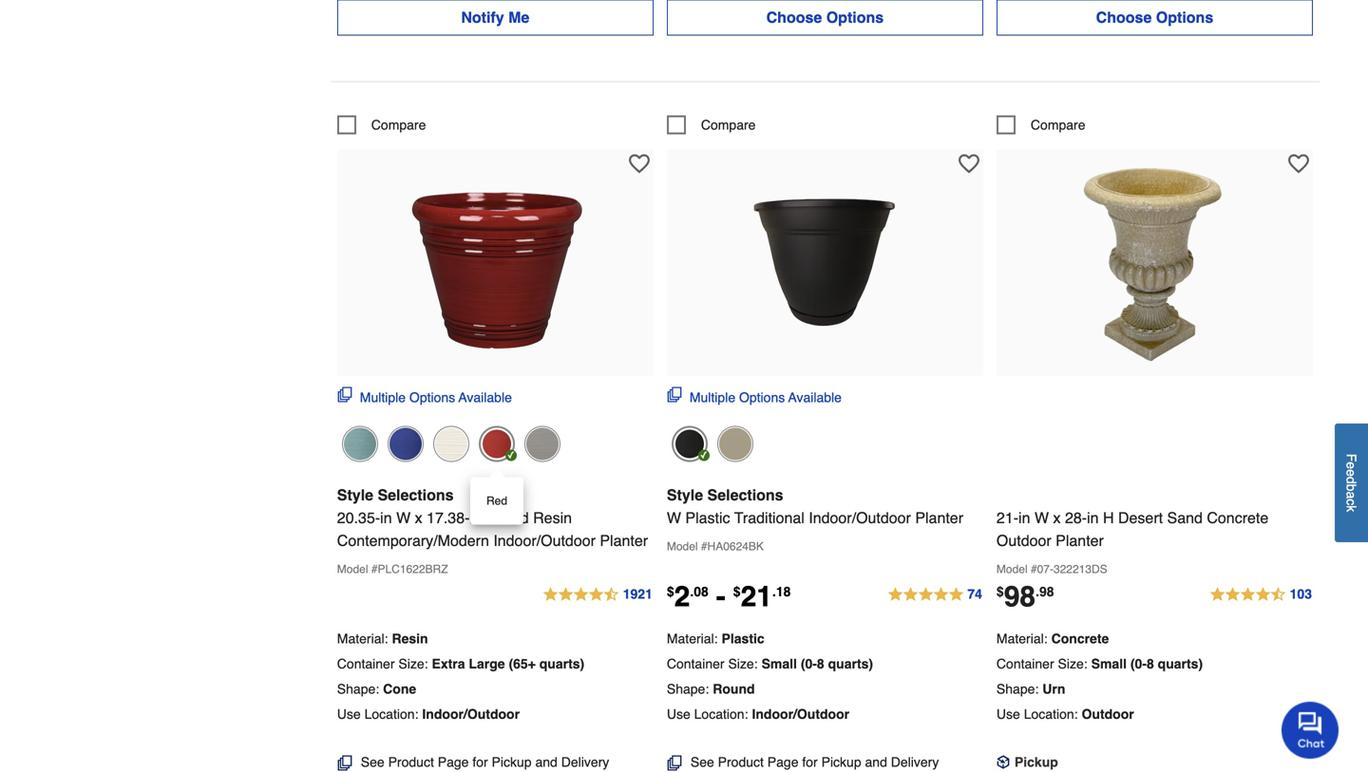 Task type: vqa. For each thing, say whether or not it's contained in the screenshot.


Task type: locate. For each thing, give the bounding box(es) containing it.
outdoor down material: concrete
[[1082, 707, 1134, 722]]

4.5 stars image containing 1921
[[542, 584, 653, 606]]

0 vertical spatial outdoor
[[997, 532, 1051, 549]]

see down shape: round
[[691, 755, 714, 770]]

0 horizontal spatial x
[[415, 509, 422, 527]]

material: for material: plastic
[[667, 631, 718, 646]]

2 see from the left
[[691, 755, 714, 770]]

2 compare from the left
[[701, 117, 756, 132]]

location: down cone
[[364, 707, 418, 722]]

chat invite button image
[[1282, 701, 1340, 759]]

3 size: from the left
[[1058, 656, 1087, 672]]

x inside style selections 20.35-in w x 17.38-in h red resin contemporary/modern indoor/outdoor planter
[[415, 509, 422, 527]]

0 horizontal spatial product
[[388, 755, 434, 770]]

1 shape: from the left
[[337, 682, 379, 697]]

available
[[459, 390, 512, 405], [788, 390, 842, 405]]

3 in from the left
[[1018, 509, 1030, 527]]

resin inside style selections 20.35-in w x 17.38-in h red resin contemporary/modern indoor/outdoor planter
[[533, 509, 572, 527]]

0 horizontal spatial outdoor
[[997, 532, 1051, 549]]

1 horizontal spatial choose
[[1096, 8, 1152, 26]]

0 horizontal spatial quarts)
[[539, 656, 584, 672]]

1 small from the left
[[762, 656, 797, 672]]

choose
[[766, 8, 822, 26], [1096, 8, 1152, 26]]

2 e from the top
[[1344, 469, 1359, 477]]

0 horizontal spatial use
[[337, 707, 361, 722]]

2 container size: small (0-8 quarts) from the left
[[997, 656, 1203, 672]]

0 horizontal spatial for
[[472, 755, 488, 770]]

2 size: from the left
[[728, 656, 758, 672]]

container for urn
[[997, 656, 1054, 672]]

0 vertical spatial plastic
[[685, 509, 730, 527]]

use down shape: cone
[[337, 707, 361, 722]]

0 vertical spatial resin
[[533, 509, 572, 527]]

use location: indoor/outdoor down the round at bottom right
[[667, 707, 849, 722]]

selections
[[378, 486, 454, 504], [707, 486, 783, 504]]

and
[[535, 755, 558, 770], [865, 755, 887, 770]]

container
[[337, 656, 395, 672], [667, 656, 724, 672], [997, 656, 1054, 672]]

2 available from the left
[[788, 390, 842, 405]]

e up d at the right bottom of the page
[[1344, 462, 1359, 469]]

indoor/outdoor right traditional
[[809, 509, 911, 527]]

plastic inside the style selections w plastic traditional indoor/outdoor planter
[[685, 509, 730, 527]]

0 horizontal spatial #
[[371, 563, 378, 576]]

2 horizontal spatial material:
[[997, 631, 1048, 646]]

outdoor down 21-
[[997, 532, 1051, 549]]

1 horizontal spatial (0-
[[1130, 656, 1147, 672]]

1 horizontal spatial style
[[667, 486, 703, 504]]

1 horizontal spatial container size: small (0-8 quarts)
[[997, 656, 1203, 672]]

use for shape: cone
[[337, 707, 361, 722]]

0 horizontal spatial see product page for pickup and delivery
[[361, 755, 609, 772]]

black image
[[672, 426, 708, 462]]

1 container size: small (0-8 quarts) from the left
[[667, 656, 873, 672]]

2 quarts) from the left
[[828, 656, 873, 672]]

material: down 98
[[997, 631, 1048, 646]]

98
[[1004, 580, 1036, 613]]

options
[[826, 8, 884, 26], [1156, 8, 1213, 26], [409, 390, 455, 405], [739, 390, 785, 405]]

$ right -
[[733, 584, 741, 599]]

3 use from the left
[[997, 707, 1020, 722]]

product
[[388, 755, 434, 770], [718, 755, 764, 770]]

outdoor
[[997, 532, 1051, 549], [1082, 707, 1134, 722]]

1 horizontal spatial product
[[718, 755, 764, 770]]

available for "blue" icon
[[459, 390, 512, 405]]

1 4.5 stars image from the left
[[542, 584, 653, 606]]

f e e d b a c k button
[[1335, 424, 1368, 542]]

small
[[762, 656, 797, 672], [1091, 656, 1127, 672]]

see
[[361, 755, 384, 770], [691, 755, 714, 770]]

07-
[[1037, 563, 1054, 576]]

# down contemporary/modern
[[371, 563, 378, 576]]

w left '28-'
[[1035, 509, 1049, 527]]

1 horizontal spatial resin
[[533, 509, 572, 527]]

1 pickup from the left
[[492, 755, 532, 770]]

1 horizontal spatial for
[[802, 755, 818, 770]]

2 h from the left
[[1103, 509, 1114, 527]]

use location: indoor/outdoor
[[337, 707, 520, 722], [667, 707, 849, 722]]

$2.08-$21.18 element
[[667, 580, 791, 613]]

1 horizontal spatial and
[[865, 755, 887, 770]]

$ for 2
[[667, 584, 674, 599]]

0 horizontal spatial container
[[337, 656, 395, 672]]

3 quarts) from the left
[[1158, 656, 1203, 672]]

material: up shape: cone
[[337, 631, 388, 646]]

small down material: plastic
[[762, 656, 797, 672]]

0 horizontal spatial choose options link
[[667, 0, 983, 36]]

size: for shape: cone
[[398, 656, 428, 672]]

0 horizontal spatial and
[[535, 755, 558, 770]]

1 x from the left
[[415, 509, 422, 527]]

multiple options available link up clay image
[[667, 387, 842, 407]]

1 horizontal spatial page
[[767, 755, 799, 770]]

2 style from the left
[[667, 486, 703, 504]]

indoor/outdoor
[[809, 509, 911, 527], [493, 532, 596, 549], [422, 707, 520, 722], [752, 707, 849, 722]]

$ left .08
[[667, 584, 674, 599]]

w up contemporary/modern
[[396, 509, 411, 527]]

pickup
[[492, 755, 532, 770], [821, 755, 861, 770], [1015, 755, 1058, 770]]

small for concrete
[[1091, 656, 1127, 672]]

2 use from the left
[[667, 707, 690, 722]]

planter down '28-'
[[1056, 532, 1104, 549]]

compare inside 5005534039 element
[[701, 117, 756, 132]]

0 horizontal spatial 4.5 stars image
[[542, 584, 653, 606]]

2 8 from the left
[[1147, 656, 1154, 672]]

0 horizontal spatial multiple
[[360, 390, 406, 405]]

round
[[713, 682, 755, 697]]

undefined 21-in w x 28-in h desert sand concrete outdoor planter image
[[1050, 159, 1259, 368]]

21-in w x 28-in h desert sand concrete outdoor planter
[[997, 509, 1269, 549]]

see down shape: cone
[[361, 755, 384, 770]]

location: for round
[[694, 707, 748, 722]]

2 use location: indoor/outdoor from the left
[[667, 707, 849, 722]]

spa blue image
[[342, 426, 378, 462]]

$ 98 .98
[[997, 580, 1054, 613]]

gray image
[[524, 426, 560, 462]]

2 horizontal spatial $
[[997, 584, 1004, 599]]

2 product from the left
[[718, 755, 764, 770]]

1 multiple options available link from the left
[[337, 387, 512, 407]]

material: down '2'
[[667, 631, 718, 646]]

container up shape: cone
[[337, 656, 395, 672]]

1 horizontal spatial planter
[[915, 509, 963, 527]]

1 in from the left
[[380, 509, 392, 527]]

model for style selections 20.35-in w x 17.38-in h red resin contemporary/modern indoor/outdoor planter
[[337, 563, 368, 576]]

4.5 stars image containing 103
[[1209, 584, 1313, 606]]

4.5 stars image for 103 button
[[1209, 584, 1313, 606]]

concrete
[[1207, 509, 1269, 527], [1051, 631, 1109, 646]]

2 horizontal spatial container
[[997, 656, 1054, 672]]

container up "shape: urn"
[[997, 656, 1054, 672]]

red right 17.38-
[[501, 509, 529, 527]]

product down the round at bottom right
[[718, 755, 764, 770]]

plastic down 21
[[722, 631, 764, 646]]

0 horizontal spatial multiple options available link
[[337, 387, 512, 407]]

style down black icon
[[667, 486, 703, 504]]

3 shape: from the left
[[997, 682, 1039, 697]]

2 pickup from the left
[[821, 755, 861, 770]]

multiple options available link for "blue" icon
[[337, 387, 512, 407]]

1 horizontal spatial multiple options available link
[[667, 387, 842, 407]]

container size: small (0-8 quarts)
[[667, 656, 873, 672], [997, 656, 1203, 672]]

1 $ from the left
[[667, 584, 674, 599]]

1 horizontal spatial h
[[1103, 509, 1114, 527]]

0 horizontal spatial see
[[361, 755, 384, 770]]

use location: indoor/outdoor for cone
[[337, 707, 520, 722]]

location: for urn
[[1024, 707, 1078, 722]]

1 product from the left
[[388, 755, 434, 770]]

material:
[[337, 631, 388, 646], [667, 631, 718, 646], [997, 631, 1048, 646]]

0 horizontal spatial choose options
[[766, 8, 884, 26]]

location: down shape: round
[[694, 707, 748, 722]]

1 horizontal spatial container
[[667, 656, 724, 672]]

location:
[[364, 707, 418, 722], [694, 707, 748, 722], [1024, 707, 1078, 722]]

1 horizontal spatial w
[[667, 509, 681, 527]]

1 8 from the left
[[817, 656, 824, 672]]

1 horizontal spatial see
[[691, 755, 714, 770]]

use location: outdoor
[[997, 707, 1134, 722]]

2 location: from the left
[[694, 707, 748, 722]]

1 horizontal spatial heart outline image
[[1288, 153, 1309, 174]]

concrete up urn on the right
[[1051, 631, 1109, 646]]

shape: for shape: cone
[[337, 682, 379, 697]]

choose options link
[[667, 0, 983, 36], [997, 0, 1313, 36]]

$ inside $ 98 .98
[[997, 584, 1004, 599]]

4.5 stars image for 1921 button
[[542, 584, 653, 606]]

shape: left the round at bottom right
[[667, 682, 709, 697]]

#
[[701, 540, 707, 553], [371, 563, 378, 576], [1031, 563, 1037, 576]]

multiple up clay image
[[690, 390, 735, 405]]

0 horizontal spatial multiple options available
[[360, 390, 512, 405]]

1 location: from the left
[[364, 707, 418, 722]]

indoor/outdoor up 1921 button
[[493, 532, 596, 549]]

actual price $98.98 element
[[997, 580, 1054, 613]]

quarts)
[[539, 656, 584, 672], [828, 656, 873, 672], [1158, 656, 1203, 672]]

page
[[438, 755, 469, 770], [767, 755, 799, 770]]

2 horizontal spatial quarts)
[[1158, 656, 1203, 672]]

2 4.5 stars image from the left
[[1209, 584, 1313, 606]]

0 horizontal spatial h
[[486, 509, 497, 527]]

0 horizontal spatial $
[[667, 584, 674, 599]]

w for style selections w plastic traditional indoor/outdoor planter
[[667, 509, 681, 527]]

1 container from the left
[[337, 656, 395, 672]]

1 horizontal spatial use location: indoor/outdoor
[[667, 707, 849, 722]]

material: plastic
[[667, 631, 764, 646]]

1 horizontal spatial size:
[[728, 656, 758, 672]]

resin down gray image
[[533, 509, 572, 527]]

8 for use location: outdoor
[[1147, 656, 1154, 672]]

0 horizontal spatial size:
[[398, 656, 428, 672]]

model down 20.35- at the left bottom of page
[[337, 563, 368, 576]]

0 horizontal spatial 8
[[817, 656, 824, 672]]

2 $ from the left
[[733, 584, 741, 599]]

0 horizontal spatial selections
[[378, 486, 454, 504]]

use down "shape: urn"
[[997, 707, 1020, 722]]

model up .08
[[667, 540, 698, 553]]

1 horizontal spatial 4.5 stars image
[[1209, 584, 1313, 606]]

urn
[[1042, 682, 1065, 697]]

3 $ from the left
[[997, 584, 1004, 599]]

0 horizontal spatial shape:
[[337, 682, 379, 697]]

use down shape: round
[[667, 707, 690, 722]]

location: for cone
[[364, 707, 418, 722]]

2 (0- from the left
[[1130, 656, 1147, 672]]

2 shape: from the left
[[667, 682, 709, 697]]

concrete right the sand
[[1207, 509, 1269, 527]]

0 horizontal spatial concrete
[[1051, 631, 1109, 646]]

planter left 21-
[[915, 509, 963, 527]]

choose options
[[766, 8, 884, 26], [1096, 8, 1213, 26]]

container up shape: round
[[667, 656, 724, 672]]

1 material: from the left
[[337, 631, 388, 646]]

w up model # ha0624bk
[[667, 509, 681, 527]]

multiple options available link up "blue" icon
[[337, 387, 512, 407]]

1 w from the left
[[396, 509, 411, 527]]

8
[[817, 656, 824, 672], [1147, 656, 1154, 672]]

2 horizontal spatial w
[[1035, 509, 1049, 527]]

1 style from the left
[[337, 486, 373, 504]]

see product page for pickup and delivery
[[361, 755, 609, 772], [691, 755, 939, 772]]

d
[[1344, 477, 1359, 484]]

1 h from the left
[[486, 509, 497, 527]]

shape: for shape: round
[[667, 682, 709, 697]]

multiple
[[360, 390, 406, 405], [690, 390, 735, 405]]

1 horizontal spatial choose options
[[1096, 8, 1213, 26]]

planter up 1921
[[600, 532, 648, 549]]

product down cone
[[388, 755, 434, 770]]

indoor/outdoor down container size: extra large (65+ quarts) on the bottom of page
[[422, 707, 520, 722]]

2 multiple options available from the left
[[690, 390, 842, 405]]

0 horizontal spatial delivery
[[561, 755, 609, 770]]

3 container from the left
[[997, 656, 1054, 672]]

2 choose options link from the left
[[997, 0, 1313, 36]]

compare
[[371, 117, 426, 132], [701, 117, 756, 132], [1031, 117, 1085, 132]]

1 horizontal spatial see product page for pickup and delivery
[[691, 755, 939, 772]]

multiple options available for clay image
[[690, 390, 842, 405]]

0 horizontal spatial page
[[438, 755, 469, 770]]

2 choose from the left
[[1096, 8, 1152, 26]]

1 size: from the left
[[398, 656, 428, 672]]

shape:
[[337, 682, 379, 697], [667, 682, 709, 697], [997, 682, 1039, 697]]

1 for from the left
[[472, 755, 488, 770]]

2 horizontal spatial compare
[[1031, 117, 1085, 132]]

1 use location: indoor/outdoor from the left
[[337, 707, 520, 722]]

style inside style selections 20.35-in w x 17.38-in h red resin contemporary/modern indoor/outdoor planter
[[337, 486, 373, 504]]

1 choose options link from the left
[[667, 0, 983, 36]]

1 vertical spatial plastic
[[722, 631, 764, 646]]

2 container from the left
[[667, 656, 724, 672]]

1 horizontal spatial 8
[[1147, 656, 1154, 672]]

1 available from the left
[[459, 390, 512, 405]]

for
[[472, 755, 488, 770], [802, 755, 818, 770]]

0 horizontal spatial material:
[[337, 631, 388, 646]]

3 w from the left
[[1035, 509, 1049, 527]]

selections inside style selections 20.35-in w x 17.38-in h red resin contemporary/modern indoor/outdoor planter
[[378, 486, 454, 504]]

style up 20.35- at the left bottom of page
[[337, 486, 373, 504]]

1 compare from the left
[[371, 117, 426, 132]]

selections up 17.38-
[[378, 486, 454, 504]]

2 horizontal spatial shape:
[[997, 682, 1039, 697]]

1 vertical spatial red
[[501, 509, 529, 527]]

2 multiple from the left
[[690, 390, 735, 405]]

2 multiple options available link from the left
[[667, 387, 842, 407]]

compare inside '1002969882' element
[[371, 117, 426, 132]]

0 horizontal spatial location:
[[364, 707, 418, 722]]

2 material: from the left
[[667, 631, 718, 646]]

1 quarts) from the left
[[539, 656, 584, 672]]

1 horizontal spatial delivery
[[891, 755, 939, 770]]

1 multiple from the left
[[360, 390, 406, 405]]

3 compare from the left
[[1031, 117, 1085, 132]]

model
[[667, 540, 698, 553], [337, 563, 368, 576], [997, 563, 1028, 576]]

shape: left urn on the right
[[997, 682, 1039, 697]]

size: for shape: urn
[[1058, 656, 1087, 672]]

2 horizontal spatial location:
[[1024, 707, 1078, 722]]

size: up cone
[[398, 656, 428, 672]]

2 w from the left
[[667, 509, 681, 527]]

container for cone
[[337, 656, 395, 672]]

21
[[741, 580, 772, 613]]

e up b
[[1344, 469, 1359, 477]]

quarts) for resin
[[539, 656, 584, 672]]

5005534039 element
[[667, 115, 756, 134]]

1 horizontal spatial multiple options available
[[690, 390, 842, 405]]

heart outline image
[[958, 153, 979, 174]]

1 page from the left
[[438, 755, 469, 770]]

container size: small (0-8 quarts) up urn on the right
[[997, 656, 1203, 672]]

h right 17.38-
[[486, 509, 497, 527]]

0 horizontal spatial compare
[[371, 117, 426, 132]]

103 button
[[1209, 584, 1313, 606]]

1 horizontal spatial quarts)
[[828, 656, 873, 672]]

0 horizontal spatial available
[[459, 390, 512, 405]]

# up .08
[[701, 540, 707, 553]]

74 button
[[887, 584, 983, 606]]

plastic up model # ha0624bk
[[685, 509, 730, 527]]

model up 98
[[997, 563, 1028, 576]]

3 material: from the left
[[997, 631, 1048, 646]]

x
[[415, 509, 422, 527], [1053, 509, 1061, 527]]

use location: indoor/outdoor down cone
[[337, 707, 520, 722]]

plastic
[[685, 509, 730, 527], [722, 631, 764, 646]]

x left '28-'
[[1053, 509, 1061, 527]]

0 vertical spatial concrete
[[1207, 509, 1269, 527]]

h
[[486, 509, 497, 527], [1103, 509, 1114, 527]]

1 selections from the left
[[378, 486, 454, 504]]

1 horizontal spatial x
[[1053, 509, 1061, 527]]

x inside 21-in w x 28-in h desert sand concrete outdoor planter
[[1053, 509, 1061, 527]]

red image
[[479, 426, 515, 462]]

w inside the style selections w plastic traditional indoor/outdoor planter
[[667, 509, 681, 527]]

2 small from the left
[[1091, 656, 1127, 672]]

planter
[[915, 509, 963, 527], [600, 532, 648, 549], [1056, 532, 1104, 549]]

compare inside 1002707014 "element"
[[1031, 117, 1085, 132]]

2 choose options from the left
[[1096, 8, 1213, 26]]

1 choose from the left
[[766, 8, 822, 26]]

1 horizontal spatial available
[[788, 390, 842, 405]]

0 horizontal spatial choose
[[766, 8, 822, 26]]

1 horizontal spatial concrete
[[1207, 509, 1269, 527]]

0 horizontal spatial heart outline image
[[629, 153, 650, 174]]

size: up urn on the right
[[1058, 656, 1087, 672]]

1 horizontal spatial $
[[733, 584, 741, 599]]

0 horizontal spatial w
[[396, 509, 411, 527]]

1 horizontal spatial pickup
[[821, 755, 861, 770]]

multiple options available up clay image
[[690, 390, 842, 405]]

0 horizontal spatial style
[[337, 486, 373, 504]]

resin up cone
[[392, 631, 428, 646]]

w
[[396, 509, 411, 527], [667, 509, 681, 527], [1035, 509, 1049, 527]]

$
[[667, 584, 674, 599], [733, 584, 741, 599], [997, 584, 1004, 599]]

0 horizontal spatial small
[[762, 656, 797, 672]]

plc1622brz
[[378, 563, 448, 576]]

x up contemporary/modern
[[415, 509, 422, 527]]

4.5 stars image
[[542, 584, 653, 606], [1209, 584, 1313, 606]]

heart outline image
[[629, 153, 650, 174], [1288, 153, 1309, 174]]

1 horizontal spatial location:
[[694, 707, 748, 722]]

h left desert
[[1103, 509, 1114, 527]]

1 horizontal spatial choose options link
[[997, 0, 1313, 36]]

in
[[380, 509, 392, 527], [470, 509, 482, 527], [1018, 509, 1030, 527], [1087, 509, 1099, 527]]

(0-
[[801, 656, 817, 672], [1130, 656, 1147, 672]]

0 horizontal spatial planter
[[600, 532, 648, 549]]

-
[[716, 580, 726, 613]]

multiple options available up the white icon
[[360, 390, 512, 405]]

blue image
[[387, 426, 424, 462]]

0 horizontal spatial pickup
[[492, 755, 532, 770]]

container size: small (0-8 quarts) up the round at bottom right
[[667, 656, 873, 672]]

size:
[[398, 656, 428, 672], [728, 656, 758, 672], [1058, 656, 1087, 672]]

location: down urn on the right
[[1024, 707, 1078, 722]]

selections up traditional
[[707, 486, 783, 504]]

1 horizontal spatial small
[[1091, 656, 1127, 672]]

1 horizontal spatial material:
[[667, 631, 718, 646]]

2 selections from the left
[[707, 486, 783, 504]]

1 horizontal spatial compare
[[701, 117, 756, 132]]

desert
[[1118, 509, 1163, 527]]

0 vertical spatial red
[[486, 494, 507, 508]]

1 horizontal spatial model
[[667, 540, 698, 553]]

1 (0- from the left
[[801, 656, 817, 672]]

1 delivery from the left
[[561, 755, 609, 770]]

1 horizontal spatial multiple
[[690, 390, 735, 405]]

1 multiple options available from the left
[[360, 390, 512, 405]]

red down red icon
[[486, 494, 507, 508]]

style
[[337, 486, 373, 504], [667, 486, 703, 504]]

2 delivery from the left
[[891, 755, 939, 770]]

concrete inside 21-in w x 28-in h desert sand concrete outdoor planter
[[1207, 509, 1269, 527]]

compare for 1002707014 "element" at the right top of page
[[1031, 117, 1085, 132]]

1 use from the left
[[337, 707, 361, 722]]

1 horizontal spatial #
[[701, 540, 707, 553]]

w inside 21-in w x 28-in h desert sand concrete outdoor planter
[[1035, 509, 1049, 527]]

container size: small (0-8 quarts) for concrete
[[997, 656, 1203, 672]]

3 location: from the left
[[1024, 707, 1078, 722]]

multiple up "blue" icon
[[360, 390, 406, 405]]

resin
[[533, 509, 572, 527], [392, 631, 428, 646]]

2 horizontal spatial use
[[997, 707, 1020, 722]]

# up .98
[[1031, 563, 1037, 576]]

indoor/outdoor inside the style selections w plastic traditional indoor/outdoor planter
[[809, 509, 911, 527]]

style inside the style selections w plastic traditional indoor/outdoor planter
[[667, 486, 703, 504]]

1 see from the left
[[361, 755, 384, 770]]

planter inside the style selections w plastic traditional indoor/outdoor planter
[[915, 509, 963, 527]]

2 horizontal spatial #
[[1031, 563, 1037, 576]]

multiple for "blue" icon
[[360, 390, 406, 405]]

pickup image
[[997, 756, 1010, 769]]

$ right the 74 at the bottom right of page
[[997, 584, 1004, 599]]

0 horizontal spatial container size: small (0-8 quarts)
[[667, 656, 873, 672]]

style selections 20.35-in w x 17.38-in h red resin contemporary/modern indoor/outdoor planter image
[[391, 159, 600, 368]]

0 horizontal spatial (0-
[[801, 656, 817, 672]]

red inside style selections 20.35-in w x 17.38-in h red resin contemporary/modern indoor/outdoor planter
[[501, 509, 529, 527]]

selections inside the style selections w plastic traditional indoor/outdoor planter
[[707, 486, 783, 504]]

# for plastic
[[701, 540, 707, 553]]

size: up the round at bottom right
[[728, 656, 758, 672]]

2 horizontal spatial pickup
[[1015, 755, 1058, 770]]

2 page from the left
[[767, 755, 799, 770]]

multiple options available link
[[337, 387, 512, 407], [667, 387, 842, 407]]

shape: left cone
[[337, 682, 379, 697]]

1 vertical spatial outdoor
[[1082, 707, 1134, 722]]

2 x from the left
[[1053, 509, 1061, 527]]

red
[[486, 494, 507, 508], [501, 509, 529, 527]]

1 horizontal spatial selections
[[707, 486, 783, 504]]

small down material: concrete
[[1091, 656, 1127, 672]]

delivery
[[561, 755, 609, 770], [891, 755, 939, 770]]

e
[[1344, 462, 1359, 469], [1344, 469, 1359, 477]]



Task type: describe. For each thing, give the bounding box(es) containing it.
style for w
[[667, 486, 703, 504]]

k
[[1344, 506, 1359, 512]]

2 horizontal spatial model
[[997, 563, 1028, 576]]

1 see product page for pickup and delivery from the left
[[361, 755, 609, 772]]

(0- for material: concrete
[[1130, 656, 1147, 672]]

17.38-
[[427, 509, 470, 527]]

28-
[[1065, 509, 1087, 527]]

2 and from the left
[[865, 755, 887, 770]]

8 for use location: indoor/outdoor
[[817, 656, 824, 672]]

me
[[508, 8, 529, 26]]

a
[[1344, 491, 1359, 499]]

planter inside 21-in w x 28-in h desert sand concrete outdoor planter
[[1056, 532, 1104, 549]]

w for 21-in w x 28-in h desert sand concrete outdoor planter
[[1035, 509, 1049, 527]]

shape: urn
[[997, 682, 1065, 697]]

material: for material: concrete
[[997, 631, 1048, 646]]

b
[[1344, 484, 1359, 491]]

small for plastic
[[762, 656, 797, 672]]

2 in from the left
[[470, 509, 482, 527]]

f e e d b a c k
[[1344, 454, 1359, 512]]

extra
[[432, 656, 465, 672]]

multiple options available for "blue" icon
[[360, 390, 512, 405]]

shape: for shape: urn
[[997, 682, 1039, 697]]

style selections 20.35-in w x 17.38-in h red resin contemporary/modern indoor/outdoor planter
[[337, 486, 648, 549]]

3 pickup from the left
[[1015, 755, 1058, 770]]

compare for '1002969882' element
[[371, 117, 426, 132]]

20.35-
[[337, 509, 380, 527]]

style for 20.35-
[[337, 486, 373, 504]]

size: for shape: round
[[728, 656, 758, 672]]

selections for w
[[378, 486, 454, 504]]

.98
[[1036, 584, 1054, 599]]

1 choose options from the left
[[766, 8, 884, 26]]

container for round
[[667, 656, 724, 672]]

model # ha0624bk
[[667, 540, 764, 553]]

material: resin
[[337, 631, 428, 646]]

(65+
[[509, 656, 536, 672]]

2 see product page for pickup and delivery from the left
[[691, 755, 939, 772]]

4 in from the left
[[1087, 509, 1099, 527]]

1 heart outline image from the left
[[629, 153, 650, 174]]

clay image
[[717, 426, 753, 462]]

quarts) for concrete
[[1158, 656, 1203, 672]]

multiple for clay image
[[690, 390, 735, 405]]

103
[[1290, 587, 1312, 602]]

2
[[674, 580, 690, 613]]

5 stars image
[[887, 584, 983, 606]]

contemporary/modern
[[337, 532, 489, 549]]

model for style selections w plastic traditional indoor/outdoor planter
[[667, 540, 698, 553]]

model # plc1622brz
[[337, 563, 448, 576]]

quarts) for plastic
[[828, 656, 873, 672]]

notify
[[461, 8, 504, 26]]

ha0624bk
[[707, 540, 764, 553]]

container size: small (0-8 quarts) for plastic
[[667, 656, 873, 672]]

large
[[469, 656, 505, 672]]

traditional
[[734, 509, 805, 527]]

.08
[[690, 584, 709, 599]]

available for clay image
[[788, 390, 842, 405]]

1 vertical spatial concrete
[[1051, 631, 1109, 646]]

notify me
[[461, 8, 529, 26]]

material: concrete
[[997, 631, 1109, 646]]

planter inside style selections 20.35-in w x 17.38-in h red resin contemporary/modern indoor/outdoor planter
[[600, 532, 648, 549]]

indoor/outdoor inside style selections 20.35-in w x 17.38-in h red resin contemporary/modern indoor/outdoor planter
[[493, 532, 596, 549]]

model # 07-322213ds
[[997, 563, 1107, 576]]

.18
[[772, 584, 791, 599]]

74
[[967, 587, 982, 602]]

h inside style selections 20.35-in w x 17.38-in h red resin contemporary/modern indoor/outdoor planter
[[486, 509, 497, 527]]

use for shape: urn
[[997, 707, 1020, 722]]

21-
[[997, 509, 1018, 527]]

container size: extra large (65+ quarts)
[[337, 656, 584, 672]]

(0- for material: plastic
[[801, 656, 817, 672]]

1 and from the left
[[535, 755, 558, 770]]

compare for 5005534039 element
[[701, 117, 756, 132]]

outdoor inside 21-in w x 28-in h desert sand concrete outdoor planter
[[997, 532, 1051, 549]]

choose for 2nd choose options link from left
[[1096, 8, 1152, 26]]

1002707014 element
[[997, 115, 1085, 134]]

h inside 21-in w x 28-in h desert sand concrete outdoor planter
[[1103, 509, 1114, 527]]

$ for 98
[[997, 584, 1004, 599]]

21-in w x 28-in h desert sand concrete outdoor planter link
[[997, 486, 1313, 552]]

choose for first choose options link from the left
[[766, 8, 822, 26]]

sand
[[1167, 509, 1203, 527]]

w inside style selections 20.35-in w x 17.38-in h red resin contemporary/modern indoor/outdoor planter
[[396, 509, 411, 527]]

322213ds
[[1054, 563, 1107, 576]]

1921
[[623, 587, 653, 602]]

indoor/outdoor down the round at bottom right
[[752, 707, 849, 722]]

1 horizontal spatial outdoor
[[1082, 707, 1134, 722]]

multiple options available link for clay image
[[667, 387, 842, 407]]

0 horizontal spatial resin
[[392, 631, 428, 646]]

c
[[1344, 499, 1359, 506]]

2 heart outline image from the left
[[1288, 153, 1309, 174]]

$ 2 .08 - $ 21 .18
[[667, 580, 791, 613]]

cone
[[383, 682, 416, 697]]

use location: indoor/outdoor for round
[[667, 707, 849, 722]]

style selections w plastic traditional indoor/outdoor planter
[[667, 486, 963, 527]]

shape: cone
[[337, 682, 416, 697]]

f
[[1344, 454, 1359, 462]]

1002969882 element
[[337, 115, 426, 134]]

1 e from the top
[[1344, 462, 1359, 469]]

selections for traditional
[[707, 486, 783, 504]]

style selections w plastic traditional indoor/outdoor planter image
[[720, 159, 930, 368]]

1921 button
[[337, 584, 653, 606]]

2 for from the left
[[802, 755, 818, 770]]

use for shape: round
[[667, 707, 690, 722]]

white image
[[433, 426, 469, 462]]

shape: round
[[667, 682, 755, 697]]

# for in
[[371, 563, 378, 576]]

notify me button
[[337, 0, 653, 36]]

material: for material: resin
[[337, 631, 388, 646]]



